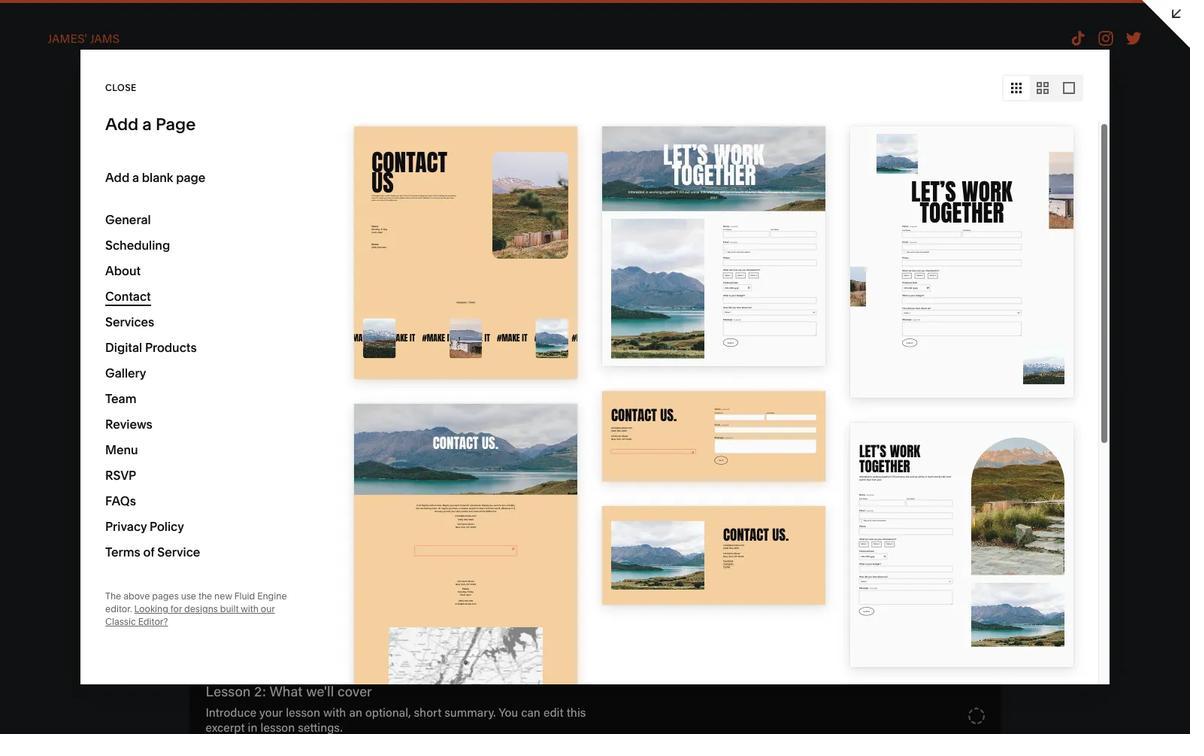 Task type: describe. For each thing, give the bounding box(es) containing it.
engines
[[131, 281, 166, 292]]

tools
[[68, 545, 94, 558]]

7.1
[[59, 585, 68, 597]]

course introduction
[[53, 323, 153, 336]]

content
[[106, 356, 146, 370]]

version 7.1
[[25, 585, 68, 597]]

appear
[[188, 269, 219, 280]]

main for main navigation is empty
[[74, 169, 93, 179]]

in
[[25, 281, 32, 292]]

add a new page to the "main navigation" group image
[[184, 124, 201, 141]]

0 vertical spatial pages
[[25, 70, 87, 96]]

protected,
[[81, 269, 125, 280]]

password-
[[36, 269, 81, 280]]

paywalled
[[53, 371, 97, 383]]

also
[[186, 281, 203, 292]]

are
[[82, 257, 96, 268]]

2 home button from the top
[[0, 392, 246, 425]]

not
[[25, 224, 46, 239]]

website tools button
[[25, 535, 221, 568]]

disabled
[[188, 257, 225, 268]]

become
[[53, 356, 95, 370]]

main for main navigation
[[25, 125, 53, 140]]

pages inside system pages button
[[64, 511, 95, 524]]

empty
[[147, 169, 172, 179]]

linked
[[48, 224, 87, 239]]

become a content expert paywalled
[[53, 356, 181, 383]]



Task type: locate. For each thing, give the bounding box(es) containing it.
these pages are public unless they're disabled or password-protected, but they don't appear in the navigation. search engines can also discover them.
[[25, 257, 225, 304]]

main navigation is empty
[[74, 169, 172, 179]]

website tools
[[25, 545, 94, 558]]

pages up the tools
[[64, 511, 95, 524]]

is
[[139, 169, 145, 179]]

navigation
[[56, 125, 118, 140], [95, 169, 137, 179]]

1 vertical spatial home
[[53, 402, 84, 415]]

or
[[25, 269, 34, 280]]

version
[[25, 585, 57, 597]]

1 home button from the top
[[0, 17, 74, 50]]

introduction
[[92, 323, 153, 336]]

they
[[144, 269, 162, 280]]

learn more
[[90, 293, 139, 304]]

home button
[[0, 17, 74, 50], [0, 392, 246, 425]]

these
[[25, 257, 51, 268]]

home for 2nd "home" button
[[53, 402, 84, 415]]

them.
[[63, 293, 88, 304]]

navigation up main navigation is empty
[[56, 125, 118, 140]]

website
[[25, 545, 65, 558]]

course introduction button
[[0, 313, 246, 346]]

1 vertical spatial pages
[[64, 511, 95, 524]]

home for 2nd "home" button from the bottom
[[29, 27, 58, 38]]

learn
[[90, 293, 114, 304]]

system
[[25, 511, 62, 524]]

not linked
[[25, 224, 87, 239]]

more
[[116, 293, 139, 304]]

1 vertical spatial navigation
[[95, 169, 137, 179]]

course
[[53, 323, 89, 336]]

1 vertical spatial home button
[[0, 392, 246, 425]]

the
[[35, 281, 48, 292]]

0 vertical spatial home button
[[0, 17, 74, 50]]

main navigation
[[25, 125, 118, 140]]

pages
[[53, 257, 80, 268]]

0 vertical spatial home
[[29, 27, 58, 38]]

system pages
[[25, 511, 95, 524]]

search
[[99, 281, 129, 292]]

learn more link
[[90, 293, 139, 305]]

navigation for main navigation
[[56, 125, 118, 140]]

can
[[168, 281, 183, 292]]

unless
[[127, 257, 154, 268]]

0 vertical spatial navigation
[[56, 125, 118, 140]]

discover
[[25, 293, 61, 304]]

1 vertical spatial main
[[74, 169, 93, 179]]

system pages button
[[25, 501, 221, 534]]

0 horizontal spatial main
[[25, 125, 53, 140]]

a
[[98, 356, 104, 370]]

public
[[98, 257, 124, 268]]

pages
[[25, 70, 87, 96], [64, 511, 95, 524]]

0 vertical spatial main
[[25, 125, 53, 140]]

navigation.
[[51, 281, 97, 292]]

pages up main navigation
[[25, 70, 87, 96]]

main
[[25, 125, 53, 140], [74, 169, 93, 179]]

they're
[[156, 257, 186, 268]]

utilities
[[25, 481, 68, 496]]

navigation left is
[[95, 169, 137, 179]]

home
[[29, 27, 58, 38], [53, 402, 84, 415]]

but
[[128, 269, 142, 280]]

don't
[[164, 269, 186, 280]]

expert
[[149, 356, 181, 370]]

navigation for main navigation is empty
[[95, 169, 137, 179]]

1 horizontal spatial main
[[74, 169, 93, 179]]



Task type: vqa. For each thing, say whether or not it's contained in the screenshot.
now
no



